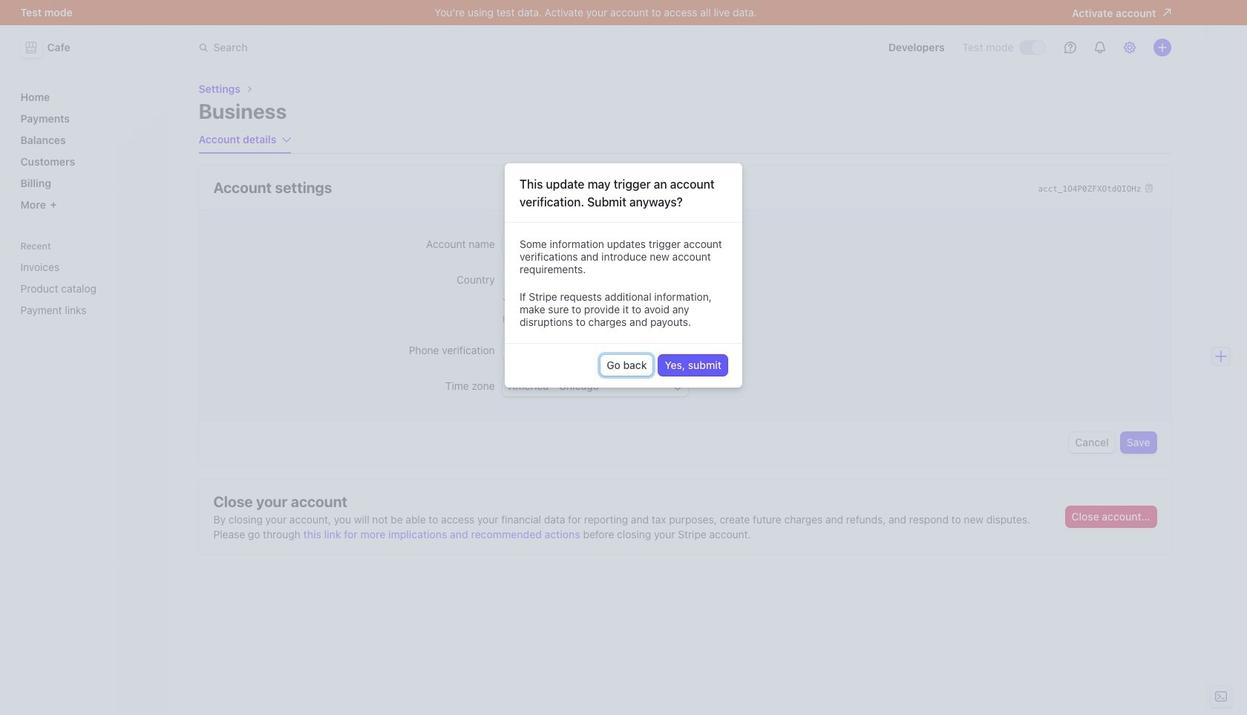 Task type: locate. For each thing, give the bounding box(es) containing it.
1 recent element from the top
[[14, 241, 160, 322]]

recent element
[[14, 241, 160, 322], [14, 255, 160, 322]]

Company text field
[[503, 234, 688, 255]]

None search field
[[190, 34, 609, 61]]



Task type: vqa. For each thing, say whether or not it's contained in the screenshot.
search field
yes



Task type: describe. For each thing, give the bounding box(es) containing it.
2 recent element from the top
[[14, 255, 160, 322]]

core navigation links element
[[14, 85, 160, 217]]



